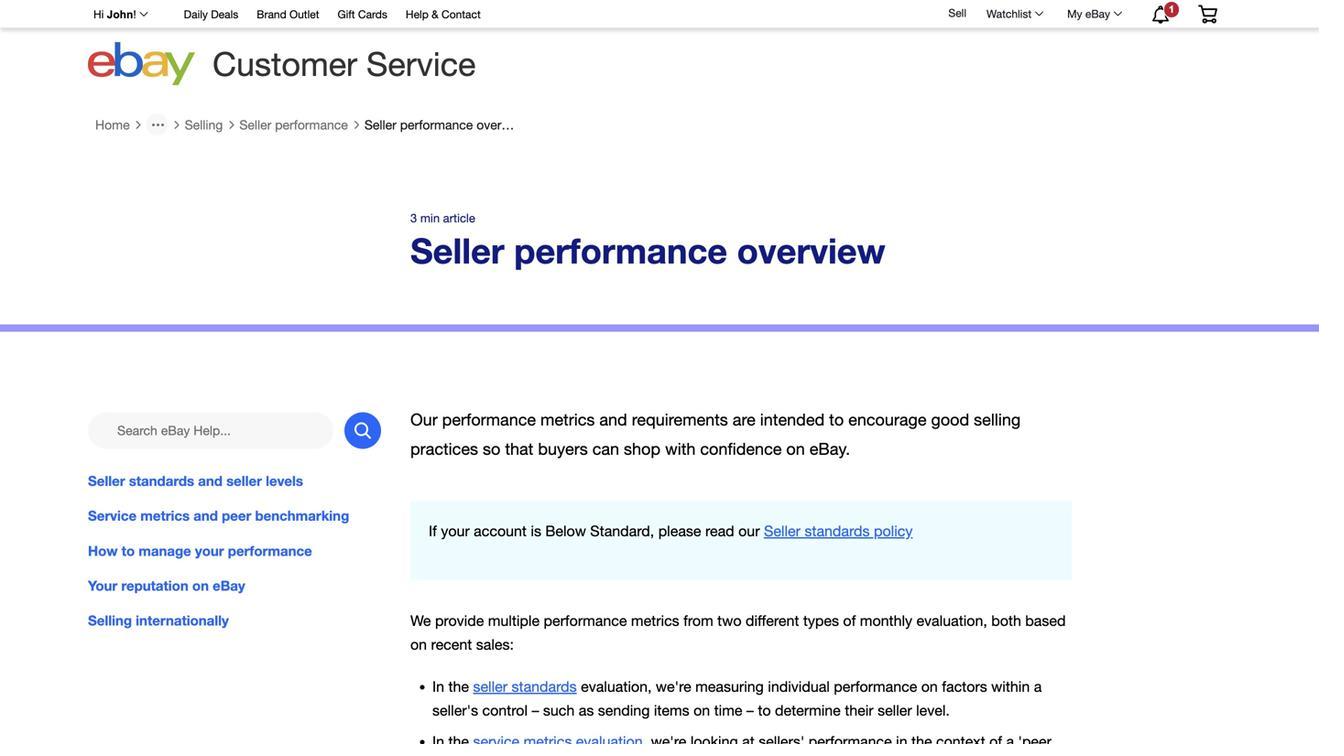 Task type: locate. For each thing, give the bounding box(es) containing it.
seller up how
[[88, 473, 125, 490]]

your down service metrics and peer benchmarking
[[195, 543, 224, 560]]

1 vertical spatial ebay
[[213, 578, 245, 594]]

1 vertical spatial your
[[195, 543, 224, 560]]

sales:
[[476, 637, 514, 654]]

gift cards
[[338, 8, 387, 21]]

customer service banner
[[83, 0, 1231, 92]]

seller down article
[[410, 230, 504, 271]]

seller right selling link
[[239, 117, 271, 132]]

standards up service metrics and peer benchmarking
[[129, 473, 194, 490]]

1 vertical spatial standards
[[805, 523, 870, 540]]

and up the can
[[599, 411, 627, 430]]

daily deals link
[[184, 5, 238, 25]]

2 vertical spatial metrics
[[631, 613, 679, 630]]

ebay
[[1085, 7, 1110, 20], [213, 578, 245, 594]]

to right how
[[122, 543, 135, 560]]

performance
[[275, 117, 348, 132], [400, 117, 473, 132], [514, 230, 727, 271], [442, 411, 536, 430], [228, 543, 312, 560], [544, 613, 627, 630], [834, 679, 917, 696]]

3
[[410, 211, 417, 225]]

how to manage your performance
[[88, 543, 312, 560]]

seller standards and seller levels
[[88, 473, 303, 490]]

seller down "customer service"
[[364, 117, 397, 132]]

ebay down how to manage your performance link
[[213, 578, 245, 594]]

0 horizontal spatial service
[[88, 508, 137, 525]]

1 vertical spatial seller
[[473, 679, 508, 696]]

1 horizontal spatial evaluation,
[[917, 613, 987, 630]]

seller inside 3 min article seller performance overview
[[410, 230, 504, 271]]

2 horizontal spatial seller
[[878, 703, 912, 720]]

seller up the "control"
[[473, 679, 508, 696]]

service down help
[[366, 44, 476, 83]]

on left time
[[694, 703, 710, 720]]

0 vertical spatial overview
[[477, 117, 527, 132]]

account
[[474, 523, 527, 540]]

deals
[[211, 8, 238, 21]]

selling for selling link
[[185, 117, 223, 132]]

ebay inside account navigation
[[1085, 7, 1110, 20]]

and
[[599, 411, 627, 430], [198, 473, 223, 490], [194, 508, 218, 525]]

0 horizontal spatial –
[[532, 703, 539, 720]]

level.
[[916, 703, 950, 720]]

0 vertical spatial and
[[599, 411, 627, 430]]

0 horizontal spatial your
[[195, 543, 224, 560]]

home link
[[95, 117, 130, 133]]

ebay inside seller performance overview main content
[[213, 578, 245, 594]]

2 – from the left
[[747, 703, 754, 720]]

selling
[[974, 411, 1021, 430]]

peer
[[222, 508, 251, 525]]

1 vertical spatial overview
[[737, 230, 885, 271]]

1 vertical spatial metrics
[[140, 508, 190, 525]]

1 horizontal spatial metrics
[[541, 411, 595, 430]]

performance inside evaluation, we're measuring individual performance on factors within a seller's control – such as sending items on time – to determine their seller level.
[[834, 679, 917, 696]]

0 vertical spatial standards
[[129, 473, 194, 490]]

we provide multiple performance metrics from two different types of monthly evaluation, both based on recent sales:
[[410, 613, 1066, 654]]

service up how
[[88, 508, 137, 525]]

selling inside "link"
[[88, 613, 132, 629]]

your right "if"
[[441, 523, 470, 540]]

2 horizontal spatial to
[[829, 411, 844, 430]]

seller right their
[[878, 703, 912, 720]]

0 vertical spatial ebay
[[1085, 7, 1110, 20]]

1 horizontal spatial selling
[[185, 117, 223, 132]]

and up service metrics and peer benchmarking
[[198, 473, 223, 490]]

seller's
[[432, 703, 478, 720]]

2 horizontal spatial metrics
[[631, 613, 679, 630]]

metrics inside our performance metrics and requirements are intended to encourage good selling practices so that buyers can shop with confidence on ebay.
[[541, 411, 595, 430]]

metrics left from
[[631, 613, 679, 630]]

service inside seller performance overview main content
[[88, 508, 137, 525]]

1 vertical spatial selling
[[88, 613, 132, 629]]

1 horizontal spatial seller
[[473, 679, 508, 696]]

0 vertical spatial to
[[829, 411, 844, 430]]

performance inside 3 min article seller performance overview
[[514, 230, 727, 271]]

seller standards and seller levels link
[[88, 472, 381, 492]]

standards left policy
[[805, 523, 870, 540]]

and left peer
[[194, 508, 218, 525]]

0 horizontal spatial overview
[[477, 117, 527, 132]]

read
[[705, 523, 734, 540]]

1 vertical spatial evaluation,
[[581, 679, 652, 696]]

1 horizontal spatial ebay
[[1085, 7, 1110, 20]]

and inside our performance metrics and requirements are intended to encourage good selling practices so that buyers can shop with confidence on ebay.
[[599, 411, 627, 430]]

evaluation, we're measuring individual performance on factors within a seller's control – such as sending items on time – to determine their seller level.
[[432, 679, 1042, 720]]

ebay.
[[810, 440, 850, 459]]

on up level.
[[921, 679, 938, 696]]

evaluation, up sending
[[581, 679, 652, 696]]

on down intended
[[786, 440, 805, 459]]

0 vertical spatial evaluation,
[[917, 613, 987, 630]]

good
[[931, 411, 969, 430]]

1 vertical spatial service
[[88, 508, 137, 525]]

2 horizontal spatial standards
[[805, 523, 870, 540]]

control
[[482, 703, 528, 720]]

seller
[[239, 117, 271, 132], [364, 117, 397, 132], [410, 230, 504, 271], [88, 473, 125, 490], [764, 523, 801, 540]]

cards
[[358, 8, 387, 21]]

ebay right my on the top right of page
[[1085, 7, 1110, 20]]

selling down "your" in the bottom left of the page
[[88, 613, 132, 629]]

to right time
[[758, 703, 771, 720]]

watchlist
[[987, 7, 1032, 20]]

your
[[441, 523, 470, 540], [195, 543, 224, 560]]

please
[[658, 523, 701, 540]]

1 horizontal spatial service
[[366, 44, 476, 83]]

how
[[88, 543, 118, 560]]

evaluation,
[[917, 613, 987, 630], [581, 679, 652, 696]]

help & contact link
[[406, 5, 481, 25]]

1 horizontal spatial overview
[[737, 230, 885, 271]]

0 horizontal spatial ebay
[[213, 578, 245, 594]]

if your account is below standard, please read our seller standards policy
[[429, 523, 913, 540]]

2 vertical spatial and
[[194, 508, 218, 525]]

individual
[[768, 679, 830, 696]]

seller performance link
[[239, 117, 348, 133]]

2 vertical spatial standards
[[512, 679, 577, 696]]

– left the such
[[532, 703, 539, 720]]

brand outlet
[[257, 8, 319, 21]]

sending
[[598, 703, 650, 720]]

2 vertical spatial to
[[758, 703, 771, 720]]

determine
[[775, 703, 841, 720]]

on down we
[[410, 637, 427, 654]]

standard,
[[590, 523, 654, 540]]

practices
[[410, 440, 478, 459]]

so
[[483, 440, 501, 459]]

1 horizontal spatial –
[[747, 703, 754, 720]]

– right time
[[747, 703, 754, 720]]

service metrics and peer benchmarking link
[[88, 506, 381, 527]]

standards up the such
[[512, 679, 577, 696]]

and for levels
[[198, 473, 223, 490]]

a
[[1034, 679, 1042, 696]]

seller up peer
[[226, 473, 262, 490]]

selling left seller performance at the top
[[185, 117, 223, 132]]

encourage
[[848, 411, 927, 430]]

1 horizontal spatial to
[[758, 703, 771, 720]]

metrics
[[541, 411, 595, 430], [140, 508, 190, 525], [631, 613, 679, 630]]

1 horizontal spatial your
[[441, 523, 470, 540]]

on inside 'we provide multiple performance metrics from two different types of monthly evaluation, both based on recent sales:'
[[410, 637, 427, 654]]

0 vertical spatial metrics
[[541, 411, 595, 430]]

metrics up the buyers
[[541, 411, 595, 430]]

seller standards link
[[473, 679, 577, 696]]

your reputation on ebay link
[[88, 576, 381, 596]]

internationally
[[136, 613, 229, 629]]

1 – from the left
[[532, 703, 539, 720]]

and for benchmarking
[[194, 508, 218, 525]]

0 horizontal spatial metrics
[[140, 508, 190, 525]]

recent
[[431, 637, 472, 654]]

below
[[545, 523, 586, 540]]

metrics up manage
[[140, 508, 190, 525]]

to up ebay.
[[829, 411, 844, 430]]

3 min article seller performance overview
[[410, 211, 885, 271]]

0 vertical spatial selling
[[185, 117, 223, 132]]

1 vertical spatial and
[[198, 473, 223, 490]]

evaluation, left both
[[917, 613, 987, 630]]

gift cards link
[[338, 5, 387, 25]]

0 horizontal spatial seller
[[226, 473, 262, 490]]

0 vertical spatial service
[[366, 44, 476, 83]]

1 vertical spatial to
[[122, 543, 135, 560]]

performance inside 'we provide multiple performance metrics from two different types of monthly evaluation, both based on recent sales:'
[[544, 613, 627, 630]]

requirements
[[632, 411, 728, 430]]

Search eBay Help... text field
[[88, 413, 333, 450]]

provide
[[435, 613, 484, 630]]

standards
[[129, 473, 194, 490], [805, 523, 870, 540], [512, 679, 577, 696]]

to
[[829, 411, 844, 430], [122, 543, 135, 560], [758, 703, 771, 720]]

0 horizontal spatial selling
[[88, 613, 132, 629]]

brand outlet link
[[257, 5, 319, 25]]

1 button
[[1136, 1, 1184, 27]]

service inside banner
[[366, 44, 476, 83]]

on
[[786, 440, 805, 459], [192, 578, 209, 594], [410, 637, 427, 654], [921, 679, 938, 696], [694, 703, 710, 720]]

0 horizontal spatial standards
[[129, 473, 194, 490]]

as
[[579, 703, 594, 720]]

benchmarking
[[255, 508, 349, 525]]

0 horizontal spatial evaluation,
[[581, 679, 652, 696]]

2 vertical spatial seller
[[878, 703, 912, 720]]

different
[[746, 613, 799, 630]]



Task type: vqa. For each thing, say whether or not it's contained in the screenshot.
first off
no



Task type: describe. For each thing, give the bounding box(es) containing it.
our
[[738, 523, 760, 540]]

sell
[[949, 7, 966, 19]]

customer
[[213, 44, 357, 83]]

confidence
[[700, 440, 782, 459]]

evaluation, inside 'we provide multiple performance metrics from two different types of monthly evaluation, both based on recent sales:'
[[917, 613, 987, 630]]

policy
[[874, 523, 913, 540]]

service metrics and peer benchmarking
[[88, 508, 349, 525]]

from
[[684, 613, 713, 630]]

items
[[654, 703, 690, 720]]

home
[[95, 117, 130, 132]]

we're
[[656, 679, 691, 696]]

1 horizontal spatial standards
[[512, 679, 577, 696]]

my ebay link
[[1057, 3, 1130, 25]]

your shopping cart image
[[1197, 5, 1218, 23]]

are
[[733, 411, 756, 430]]

intended
[[760, 411, 825, 430]]

0 vertical spatial seller
[[226, 473, 262, 490]]

my ebay
[[1067, 7, 1110, 20]]

on inside our performance metrics and requirements are intended to encourage good selling practices so that buyers can shop with confidence on ebay.
[[786, 440, 805, 459]]

seller for seller performance overview
[[364, 117, 397, 132]]

my
[[1067, 7, 1082, 20]]

sell link
[[940, 7, 975, 19]]

your
[[88, 578, 117, 594]]

types
[[803, 613, 839, 630]]

evaluation, inside evaluation, we're measuring individual performance on factors within a seller's control – such as sending items on time – to determine their seller level.
[[581, 679, 652, 696]]

such
[[543, 703, 575, 720]]

shop
[[624, 440, 661, 459]]

help
[[406, 8, 429, 21]]

to inside our performance metrics and requirements are intended to encourage good selling practices so that buyers can shop with confidence on ebay.
[[829, 411, 844, 430]]

seller performance overview link
[[364, 117, 527, 133]]

can
[[592, 440, 619, 459]]

performance inside our performance metrics and requirements are intended to encourage good selling practices so that buyers can shop with confidence on ebay.
[[442, 411, 536, 430]]

our
[[410, 411, 438, 430]]

daily
[[184, 8, 208, 21]]

seller right 'our'
[[764, 523, 801, 540]]

seller performance overview
[[364, 117, 527, 132]]

seller performance overview main content
[[0, 106, 1319, 745]]

brand
[[257, 8, 286, 21]]

factors
[[942, 679, 987, 696]]

min
[[420, 211, 440, 225]]

metrics inside 'we provide multiple performance metrics from two different types of monthly evaluation, both based on recent sales:'
[[631, 613, 679, 630]]

seller inside evaluation, we're measuring individual performance on factors within a seller's control – such as sending items on time – to determine their seller level.
[[878, 703, 912, 720]]

account navigation
[[83, 0, 1231, 28]]

both
[[991, 613, 1021, 630]]

gift
[[338, 8, 355, 21]]

how to manage your performance link
[[88, 541, 381, 561]]

within
[[991, 679, 1030, 696]]

seller for seller standards and seller levels
[[88, 473, 125, 490]]

of
[[843, 613, 856, 630]]

outlet
[[290, 8, 319, 21]]

seller for seller performance
[[239, 117, 271, 132]]

in
[[432, 679, 444, 696]]

measuring
[[695, 679, 764, 696]]

seller performance
[[239, 117, 348, 132]]

selling internationally link
[[88, 611, 381, 631]]

contact
[[442, 8, 481, 21]]

1
[[1169, 4, 1175, 15]]

watchlist link
[[977, 3, 1052, 25]]

buyers
[[538, 440, 588, 459]]

we
[[410, 613, 431, 630]]

your reputation on ebay
[[88, 578, 245, 594]]

monthly
[[860, 613, 912, 630]]

multiple
[[488, 613, 540, 630]]

their
[[845, 703, 874, 720]]

our performance metrics and requirements are intended to encourage good selling practices so that buyers can shop with confidence on ebay.
[[410, 411, 1021, 459]]

two
[[717, 613, 742, 630]]

john
[[107, 8, 133, 21]]

to inside evaluation, we're measuring individual performance on factors within a seller's control – such as sending items on time – to determine their seller level.
[[758, 703, 771, 720]]

0 horizontal spatial to
[[122, 543, 135, 560]]

selling internationally
[[88, 613, 229, 629]]

if
[[429, 523, 437, 540]]

manage
[[139, 543, 191, 560]]

selling link
[[185, 117, 223, 133]]

is
[[531, 523, 541, 540]]

time
[[714, 703, 742, 720]]

on down how to manage your performance on the bottom left of page
[[192, 578, 209, 594]]

with
[[665, 440, 696, 459]]

daily deals
[[184, 8, 238, 21]]

based
[[1025, 613, 1066, 630]]

levels
[[266, 473, 303, 490]]

seller standards policy link
[[764, 523, 913, 540]]

that
[[505, 440, 534, 459]]

the
[[448, 679, 469, 696]]

&
[[432, 8, 439, 21]]

hi john !
[[93, 8, 136, 21]]

overview inside 3 min article seller performance overview
[[737, 230, 885, 271]]

selling for selling internationally
[[88, 613, 132, 629]]

0 vertical spatial your
[[441, 523, 470, 540]]



